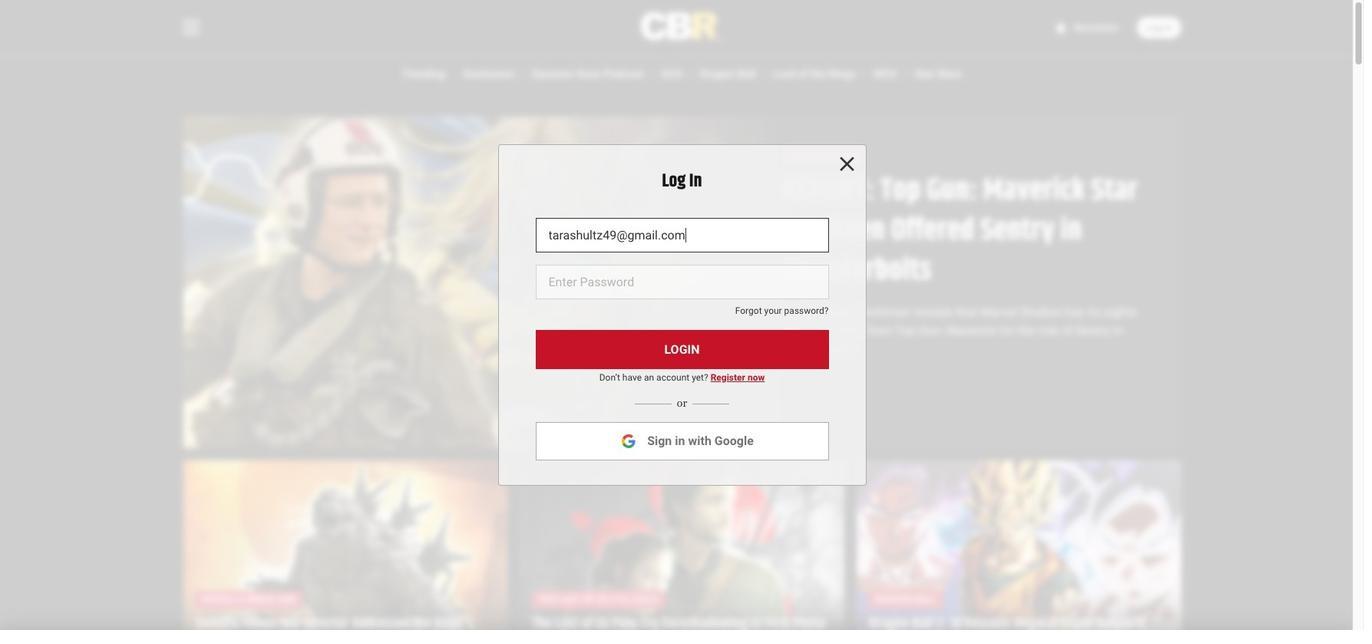 Task type: describe. For each thing, give the bounding box(es) containing it.
joel and ellie from the last of us against a naughty dog logo image
[[520, 461, 844, 630]]

Enter Password password field
[[535, 265, 829, 300]]

godzilla minus one image
[[183, 461, 508, 630]]

super saiyan goku comparison to ultra instinct in dragon ball z and super image
[[857, 461, 1181, 630]]

cbr logo image
[[641, 12, 723, 43]]

Email Address email field
[[535, 218, 829, 253]]



Task type: locate. For each thing, give the bounding box(es) containing it.
composite image featuring top gun: maverick star lewis pullman and sentry from marvel comics. image
[[183, 117, 782, 448]]



Task type: vqa. For each thing, say whether or not it's contained in the screenshot.
Composite image featuring Top Gun: Maverick star Lewis Pullman and Sentry from Marvel Comics.
yes



